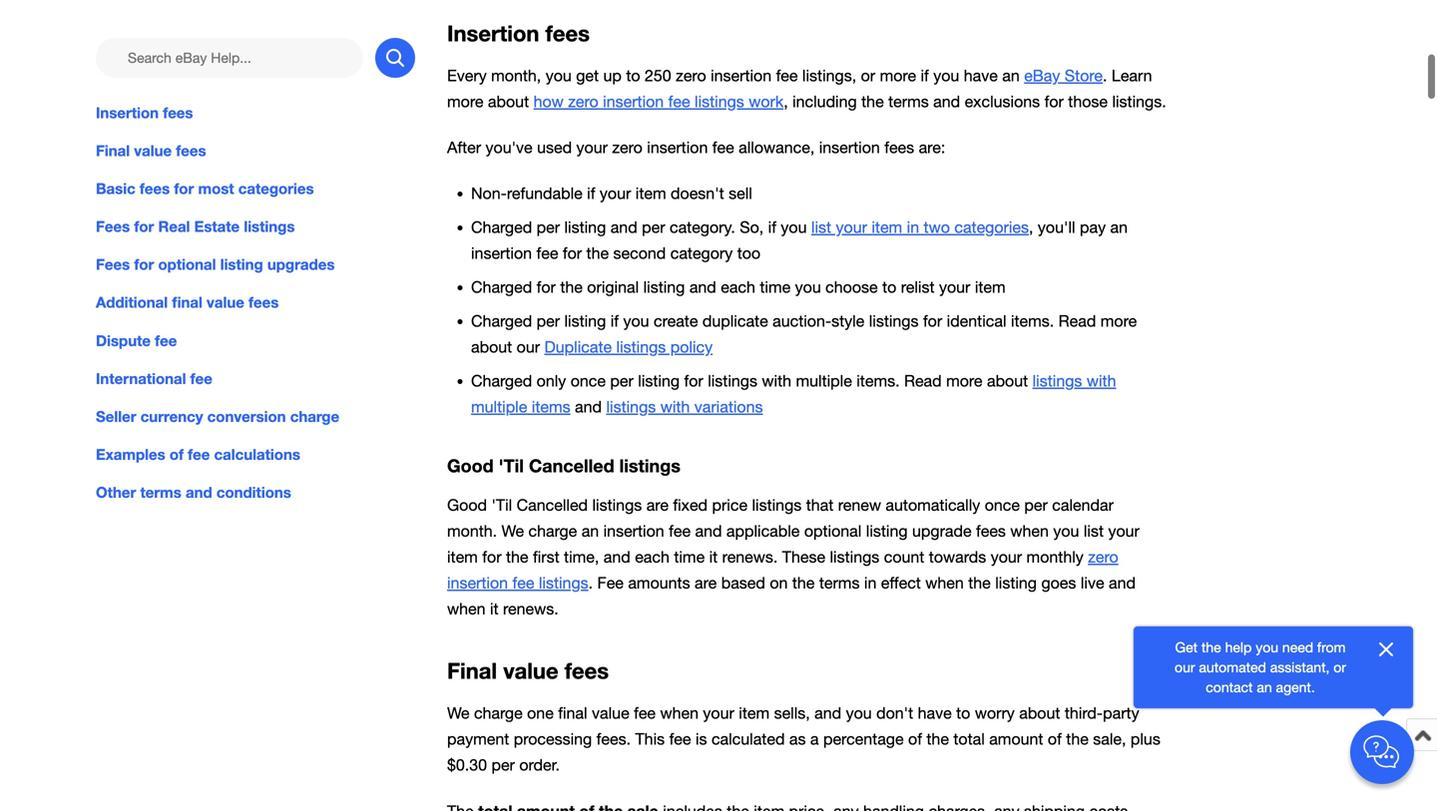 Task type: describe. For each thing, give the bounding box(es) containing it.
we inside we charge one final value fee when your item sells, and you don't have to worry about third-party payment processing fees. this fee is calculated as a percentage of the total amount of the sale, plus $0.30 per order.
[[447, 704, 470, 723]]

insertion down how zero insertion fee listings work link
[[647, 138, 708, 157]]

renews. inside good 'til cancelled listings are fixed price listings that renew automatically once per calendar month. we charge an insertion fee and applicable optional listing upgrade fees when you list your item for the first time, and each time it renews. these listings count towards your monthly
[[723, 548, 778, 567]]

value inside we charge one final value fee when your item sells, and you don't have to worry about third-party payment processing fees. this fee is calculated as a percentage of the total amount of the sale, plus $0.30 per order.
[[592, 704, 630, 723]]

you up auction-
[[795, 278, 821, 297]]

. for learn
[[1103, 66, 1108, 85]]

every
[[447, 66, 487, 85]]

0 vertical spatial ,
[[784, 92, 788, 111]]

value down fees for optional listing upgrades at the top left of the page
[[207, 294, 244, 312]]

non-refundable if your item doesn't sell
[[471, 184, 753, 203]]

seller currency conversion charge link
[[96, 406, 415, 428]]

percentage
[[824, 730, 904, 749]]

party
[[1103, 704, 1140, 723]]

category
[[671, 244, 733, 263]]

allowance,
[[739, 138, 815, 157]]

your right relist in the top of the page
[[940, 278, 971, 297]]

insertion down how zero insertion fee listings work , including the terms and exclusions for those listings.
[[819, 138, 880, 157]]

the down towards
[[969, 574, 991, 593]]

renews. inside . fee amounts are based on the terms in effect when the listing goes live and when it renews.
[[503, 600, 559, 619]]

sale,
[[1094, 730, 1127, 749]]

and up are:
[[934, 92, 961, 111]]

0 vertical spatial insertion fees
[[447, 20, 590, 47]]

fee left is
[[670, 730, 691, 749]]

0 vertical spatial each
[[721, 278, 756, 297]]

value up one
[[503, 658, 559, 685]]

towards
[[929, 548, 987, 567]]

the inside , you'll pay an insertion fee for the second category too
[[587, 244, 609, 263]]

item up 'identical'
[[975, 278, 1006, 297]]

fees left are:
[[885, 138, 915, 157]]

0 horizontal spatial or
[[861, 66, 876, 85]]

basic
[[96, 180, 136, 198]]

ebay store link
[[1025, 66, 1103, 85]]

you right so,
[[781, 218, 807, 237]]

final inside we charge one final value fee when your item sells, and you don't have to worry about third-party payment processing fees. this fee is calculated as a percentage of the total amount of the sale, plus $0.30 per order.
[[558, 704, 588, 723]]

get the help you need from our automated assistant, or contact an agent. tooltip
[[1166, 638, 1356, 698]]

0 vertical spatial have
[[964, 66, 998, 85]]

per inside we charge one final value fee when your item sells, and you don't have to worry about third-party payment processing fees. this fee is calculated as a percentage of the total amount of the sale, plus $0.30 per order.
[[492, 756, 515, 775]]

zero inside zero insertion fee listings
[[1089, 548, 1119, 567]]

examples of fee calculations link
[[96, 444, 415, 466]]

0 vertical spatial list
[[812, 218, 832, 237]]

and up second
[[611, 218, 638, 237]]

basic fees for most categories
[[96, 180, 314, 198]]

insertion fees link
[[96, 102, 415, 124]]

duplicate listings policy link
[[545, 338, 713, 357]]

1 horizontal spatial in
[[907, 218, 920, 237]]

upgrade
[[913, 522, 972, 541]]

the right on
[[793, 574, 815, 593]]

listing up create
[[644, 278, 685, 297]]

our inside "charged per listing if you create duplicate auction-style listings for identical items. read more about our"
[[517, 338, 540, 357]]

when down towards
[[926, 574, 964, 593]]

it inside . fee amounts are based on the terms in effect when the listing goes live and when it renews.
[[490, 600, 499, 619]]

insertion up work
[[711, 66, 772, 85]]

about inside "charged per listing if you create duplicate auction-style listings for identical items. read more about our"
[[471, 338, 512, 357]]

your inside we charge one final value fee when your item sells, and you don't have to worry about third-party payment processing fees. this fee is calculated as a percentage of the total amount of the sale, plus $0.30 per order.
[[703, 704, 735, 723]]

fees up basic fees for most categories
[[176, 142, 206, 160]]

need
[[1283, 640, 1314, 656]]

fee up seller currency conversion charge
[[190, 370, 213, 388]]

you inside get the help you need from our automated assistant, or contact an agent.
[[1256, 640, 1279, 656]]

count
[[884, 548, 925, 567]]

we inside good 'til cancelled listings are fixed price listings that renew automatically once per calendar month. we charge an insertion fee and applicable optional listing upgrade fees when you list your item for the first time, and each time it renews. these listings count towards your monthly
[[502, 522, 524, 541]]

the left original
[[560, 278, 583, 297]]

per down 'duplicate listings policy'
[[610, 372, 634, 391]]

1 horizontal spatial of
[[909, 730, 923, 749]]

1 vertical spatial categories
[[955, 218, 1029, 237]]

optional inside 'link'
[[158, 256, 216, 274]]

1 vertical spatial final value fees
[[447, 658, 609, 685]]

two
[[924, 218, 950, 237]]

0 vertical spatial final
[[96, 142, 130, 160]]

for up listings with variations link
[[684, 372, 704, 391]]

basic fees for most categories link
[[96, 178, 415, 200]]

renew
[[838, 496, 882, 514]]

total
[[954, 730, 985, 749]]

item left the doesn't
[[636, 184, 667, 203]]

0 vertical spatial once
[[571, 372, 606, 391]]

we charge one final value fee when your item sells, and you don't have to worry about third-party payment processing fees. this fee is calculated as a percentage of the total amount of the sale, plus $0.30 per order.
[[447, 704, 1161, 775]]

zero down get
[[568, 92, 599, 111]]

more up how zero insertion fee listings work , including the terms and exclusions for those listings.
[[880, 66, 917, 85]]

worry
[[975, 704, 1015, 723]]

and down fixed on the left
[[695, 522, 722, 541]]

examples
[[96, 446, 165, 464]]

you inside good 'til cancelled listings are fixed price listings that renew automatically once per calendar month. we charge an insertion fee and applicable optional listing upgrade fees when you list your item for the first time, and each time it renews. these listings count towards your monthly
[[1054, 522, 1080, 541]]

fee up work
[[776, 66, 798, 85]]

1 vertical spatial insertion fees
[[96, 104, 193, 122]]

order.
[[520, 756, 560, 775]]

fixed
[[673, 496, 708, 514]]

non-
[[471, 184, 507, 203]]

plus
[[1131, 730, 1161, 749]]

you've
[[486, 138, 533, 157]]

you up are:
[[934, 66, 960, 85]]

and down 'category'
[[690, 278, 717, 297]]

and down examples of fee calculations
[[186, 484, 212, 502]]

you up the 'how'
[[546, 66, 572, 85]]

duplicate
[[545, 338, 612, 357]]

your up second
[[600, 184, 631, 203]]

charged for charged only once per listing for listings with multiple items. read more about
[[471, 372, 532, 391]]

examples of fee calculations
[[96, 446, 300, 464]]

duplicate listings policy
[[545, 338, 713, 357]]

style
[[832, 312, 865, 331]]

if right so,
[[768, 218, 777, 237]]

items. inside "charged per listing if you create duplicate auction-style listings for identical items. read more about our"
[[1011, 312, 1055, 331]]

'til for good 'til cancelled listings
[[499, 455, 524, 477]]

when inside we charge one final value fee when your item sells, and you don't have to worry about third-party payment processing fees. this fee is calculated as a percentage of the total amount of the sale, plus $0.30 per order.
[[660, 704, 699, 723]]

1 horizontal spatial with
[[762, 372, 792, 391]]

value up basic
[[134, 142, 172, 160]]

if up are:
[[921, 66, 929, 85]]

how zero insertion fee listings work , including the terms and exclusions for those listings.
[[534, 92, 1167, 111]]

if right refundable
[[587, 184, 596, 203]]

how
[[534, 92, 564, 111]]

are inside good 'til cancelled listings are fixed price listings that renew automatically once per calendar month. we charge an insertion fee and applicable optional listing upgrade fees when you list your item for the first time, and each time it renews. these listings count towards your monthly
[[647, 496, 669, 514]]

an inside get the help you need from our automated assistant, or contact an agent.
[[1257, 679, 1273, 696]]

processing
[[514, 730, 592, 749]]

charge inside good 'til cancelled listings are fixed price listings that renew automatically once per calendar month. we charge an insertion fee and applicable optional listing upgrade fees when you list your item for the first time, and each time it renews. these listings count towards your monthly
[[529, 522, 577, 541]]

exclusions
[[965, 92, 1041, 111]]

item left two
[[872, 218, 903, 237]]

other terms and conditions
[[96, 484, 291, 502]]

charge inside we charge one final value fee when your item sells, and you don't have to worry about third-party payment processing fees. this fee is calculated as a percentage of the total amount of the sale, plus $0.30 per order.
[[474, 704, 523, 723]]

about down 'identical'
[[987, 372, 1029, 391]]

you'll
[[1038, 218, 1076, 237]]

listing inside fees for optional listing upgrades 'link'
[[220, 256, 263, 274]]

fees for real estate listings link
[[96, 216, 415, 238]]

when down the 'month.'
[[447, 600, 486, 619]]

. learn more about
[[447, 66, 1153, 111]]

fees down search ebay help... 'text box'
[[163, 104, 193, 122]]

for left most
[[174, 180, 194, 198]]

each inside good 'til cancelled listings are fixed price listings that renew automatically once per calendar month. we charge an insertion fee and applicable optional listing upgrade fees when you list your item for the first time, and each time it renews. these listings count towards your monthly
[[635, 548, 670, 567]]

after
[[447, 138, 481, 157]]

fee down the 250 on the left of page
[[669, 92, 691, 111]]

policy
[[671, 338, 713, 357]]

the left total
[[927, 730, 949, 749]]

as
[[790, 730, 806, 749]]

more inside "charged per listing if you create duplicate auction-style listings for identical items. read more about our"
[[1101, 312, 1137, 331]]

good 'til cancelled listings are fixed price listings that renew automatically once per calendar month. we charge an insertion fee and applicable optional listing upgrade fees when you list your item for the first time, and each time it renews. these listings count towards your monthly
[[447, 496, 1140, 567]]

auction-
[[773, 312, 832, 331]]

items
[[532, 398, 571, 417]]

your up the choose on the top right of page
[[836, 218, 868, 237]]

1 vertical spatial items.
[[857, 372, 900, 391]]

fees up get
[[546, 20, 590, 47]]

applicable
[[727, 522, 800, 541]]

conditions
[[217, 484, 291, 502]]

additional final value fees link
[[96, 292, 415, 314]]

optional inside good 'til cancelled listings are fixed price listings that renew automatically once per calendar month. we charge an insertion fee and applicable optional listing upgrade fees when you list your item for the first time, and each time it renews. these listings count towards your monthly
[[805, 522, 862, 541]]

amounts
[[628, 574, 691, 593]]

don't
[[877, 704, 914, 723]]

listings.
[[1113, 92, 1167, 111]]

in inside . fee amounts are based on the terms in effect when the listing goes live and when it renews.
[[865, 574, 877, 593]]

fees inside good 'til cancelled listings are fixed price listings that renew automatically once per calendar month. we charge an insertion fee and applicable optional listing upgrade fees when you list your item for the first time, and each time it renews. these listings count towards your monthly
[[977, 522, 1006, 541]]

dispute
[[96, 332, 151, 350]]

fee up this
[[634, 704, 656, 723]]

zero right the 250 on the left of page
[[676, 66, 707, 85]]

for left real
[[134, 218, 154, 236]]

0 vertical spatial insertion
[[447, 20, 540, 47]]

. fee amounts are based on the terms in effect when the listing goes live and when it renews.
[[447, 574, 1136, 619]]

listings with multiple items
[[471, 372, 1117, 417]]

and listings with variations
[[571, 398, 763, 417]]

insertion down up
[[603, 92, 664, 111]]

first
[[533, 548, 560, 567]]

this
[[636, 730, 665, 749]]

250
[[645, 66, 672, 85]]

sells,
[[774, 704, 810, 723]]

month,
[[491, 66, 541, 85]]

time,
[[564, 548, 599, 567]]

for inside good 'til cancelled listings are fixed price listings that renew automatically once per calendar month. we charge an insertion fee and applicable optional listing upgrade fees when you list your item for the first time, and each time it renews. these listings count towards your monthly
[[483, 548, 502, 567]]

the right including
[[862, 92, 884, 111]]

calendar
[[1053, 496, 1114, 514]]

fees up fees.
[[565, 658, 609, 685]]

get the help you need from our automated assistant, or contact an agent.
[[1175, 640, 1347, 696]]

month.
[[447, 522, 497, 541]]

listing up and listings with variations
[[638, 372, 680, 391]]

an up "exclusions" at the top of the page
[[1003, 66, 1020, 85]]

once inside good 'til cancelled listings are fixed price listings that renew automatically once per calendar month. we charge an insertion fee and applicable optional listing upgrade fees when you list your item for the first time, and each time it renews. these listings count towards your monthly
[[985, 496, 1020, 514]]

for left original
[[537, 278, 556, 297]]

'til for good 'til cancelled listings are fixed price listings that renew automatically once per calendar month. we charge an insertion fee and applicable optional listing upgrade fees when you list your item for the first time, and each time it renews. these listings count towards your monthly
[[492, 496, 512, 514]]

fee
[[598, 574, 624, 593]]

additional final value fees
[[96, 294, 279, 312]]

estate
[[194, 218, 240, 236]]

international fee
[[96, 370, 213, 388]]

fees for fees for optional listing upgrades
[[96, 256, 130, 274]]

fees for optional listing upgrades link
[[96, 254, 415, 276]]

second
[[614, 244, 666, 263]]

multiple inside listings with multiple items
[[471, 398, 528, 417]]

good 'til cancelled listings
[[447, 455, 681, 477]]

the down third-
[[1067, 730, 1089, 749]]

fee inside zero insertion fee listings
[[513, 574, 535, 593]]

listings inside fees for real estate listings link
[[244, 218, 295, 236]]

terms inside . fee amounts are based on the terms in effect when the listing goes live and when it renews.
[[820, 574, 860, 593]]

listing inside . fee amounts are based on the terms in effect when the listing goes live and when it renews.
[[996, 574, 1037, 593]]

that
[[806, 496, 834, 514]]

to inside we charge one final value fee when your item sells, and you don't have to worry about third-party payment processing fees. this fee is calculated as a percentage of the total amount of the sale, plus $0.30 per order.
[[957, 704, 971, 723]]

per down refundable
[[537, 218, 560, 237]]

when inside good 'til cancelled listings are fixed price listings that renew automatically once per calendar month. we charge an insertion fee and applicable optional listing upgrade fees when you list your item for the first time, and each time it renews. these listings count towards your monthly
[[1011, 522, 1049, 541]]

1 vertical spatial terms
[[140, 484, 182, 502]]

most
[[198, 180, 234, 198]]

an inside , you'll pay an insertion fee for the second category too
[[1111, 218, 1128, 237]]

about inside '. learn more about'
[[488, 92, 529, 111]]

get
[[1176, 640, 1198, 656]]

$0.30
[[447, 756, 487, 775]]

per up second
[[642, 218, 666, 237]]

conversion
[[207, 408, 286, 426]]

charged only once per listing for listings with multiple items. read more about
[[471, 372, 1033, 391]]

list inside good 'til cancelled listings are fixed price listings that renew automatically once per calendar month. we charge an insertion fee and applicable optional listing upgrade fees when you list your item for the first time, and each time it renews. these listings count towards your monthly
[[1084, 522, 1104, 541]]

listing inside "charged per listing if you create duplicate auction-style listings for identical items. read more about our"
[[565, 312, 606, 331]]

1 horizontal spatial time
[[760, 278, 791, 297]]

relist
[[901, 278, 935, 297]]



Task type: locate. For each thing, give the bounding box(es) containing it.
insertion down the 'month.'
[[447, 574, 508, 593]]

1 vertical spatial cancelled
[[517, 496, 588, 514]]

and right items
[[575, 398, 602, 417]]

1 fees from the top
[[96, 218, 130, 236]]

of inside "link"
[[170, 446, 184, 464]]

0 vertical spatial multiple
[[796, 372, 853, 391]]

1 horizontal spatial categories
[[955, 218, 1029, 237]]

more down 'identical'
[[947, 372, 983, 391]]

listing
[[565, 218, 606, 237], [220, 256, 263, 274], [644, 278, 685, 297], [565, 312, 606, 331], [638, 372, 680, 391], [866, 522, 908, 541], [996, 574, 1037, 593]]

final value fees up one
[[447, 658, 609, 685]]

2 horizontal spatial terms
[[889, 92, 929, 111]]

dispute fee
[[96, 332, 177, 350]]

fees down basic
[[96, 218, 130, 236]]

your left monthly
[[991, 548, 1023, 567]]

is
[[696, 730, 707, 749]]

categories down the final value fees link
[[238, 180, 314, 198]]

of down 'currency'
[[170, 446, 184, 464]]

more
[[880, 66, 917, 85], [447, 92, 484, 111], [1101, 312, 1137, 331], [947, 372, 983, 391]]

identical
[[947, 312, 1007, 331]]

, down every month, you get up to 250 zero insertion fee listings, or more if you have an ebay store
[[784, 92, 788, 111]]

when up is
[[660, 704, 699, 723]]

if
[[921, 66, 929, 85], [587, 184, 596, 203], [768, 218, 777, 237], [611, 312, 619, 331]]

time down too
[[760, 278, 791, 297]]

third-
[[1065, 704, 1103, 723]]

1 vertical spatial to
[[883, 278, 897, 297]]

fee up international fee
[[155, 332, 177, 350]]

when
[[1011, 522, 1049, 541], [926, 574, 964, 593], [447, 600, 486, 619], [660, 704, 699, 723]]

0 horizontal spatial with
[[661, 398, 690, 417]]

those
[[1069, 92, 1108, 111]]

category.
[[670, 218, 736, 237]]

are
[[647, 496, 669, 514], [695, 574, 717, 593]]

1 vertical spatial insertion
[[96, 104, 159, 122]]

terms up are:
[[889, 92, 929, 111]]

list your item in two categories link
[[812, 218, 1029, 237]]

for inside , you'll pay an insertion fee for the second category too
[[563, 244, 582, 263]]

listing up duplicate
[[565, 312, 606, 331]]

each up amounts
[[635, 548, 670, 567]]

0 vertical spatial time
[[760, 278, 791, 297]]

fee down first
[[513, 574, 535, 593]]

multiple left items
[[471, 398, 528, 417]]

read
[[1059, 312, 1097, 331], [905, 372, 942, 391]]

0 horizontal spatial our
[[517, 338, 540, 357]]

0 vertical spatial read
[[1059, 312, 1097, 331]]

fee inside "link"
[[188, 446, 210, 464]]

1 horizontal spatial are
[[695, 574, 717, 593]]

2 fees from the top
[[96, 256, 130, 274]]

insertion inside , you'll pay an insertion fee for the second category too
[[471, 244, 532, 263]]

item inside good 'til cancelled listings are fixed price listings that renew automatically once per calendar month. we charge an insertion fee and applicable optional listing upgrade fees when you list your item for the first time, and each time it renews. these listings count towards your monthly
[[447, 548, 478, 567]]

. for fee
[[589, 574, 593, 593]]

1 horizontal spatial .
[[1103, 66, 1108, 85]]

1 horizontal spatial insertion
[[447, 20, 540, 47]]

1 horizontal spatial terms
[[820, 574, 860, 593]]

good for good 'til cancelled listings are fixed price listings that renew automatically once per calendar month. we charge an insertion fee and applicable optional listing upgrade fees when you list your item for the first time, and each time it renews. these listings count towards your monthly
[[447, 496, 487, 514]]

for inside "charged per listing if you create duplicate auction-style listings for identical items. read more about our"
[[924, 312, 943, 331]]

1 vertical spatial charge
[[529, 522, 577, 541]]

your down calendar
[[1109, 522, 1140, 541]]

per inside good 'til cancelled listings are fixed price listings that renew automatically once per calendar month. we charge an insertion fee and applicable optional listing upgrade fees when you list your item for the first time, and each time it renews. these listings count towards your monthly
[[1025, 496, 1048, 514]]

international fee link
[[96, 368, 415, 390]]

monthly
[[1027, 548, 1084, 567]]

once up towards
[[985, 496, 1020, 514]]

2 charged from the top
[[471, 278, 532, 297]]

time inside good 'til cancelled listings are fixed price listings that renew automatically once per calendar month. we charge an insertion fee and applicable optional listing upgrade fees when you list your item for the first time, and each time it renews. these listings count towards your monthly
[[674, 548, 705, 567]]

we up payment
[[447, 704, 470, 723]]

used
[[537, 138, 572, 157]]

0 horizontal spatial renews.
[[503, 600, 559, 619]]

zero up non-refundable if your item doesn't sell
[[612, 138, 643, 157]]

and up fee
[[604, 548, 631, 567]]

charged per listing if you create duplicate auction-style listings for identical items. read more about our
[[471, 312, 1137, 357]]

terms right other
[[140, 484, 182, 502]]

Search eBay Help... text field
[[96, 38, 363, 78]]

1 vertical spatial each
[[635, 548, 670, 567]]

charge right conversion
[[290, 408, 340, 426]]

we
[[502, 522, 524, 541], [447, 704, 470, 723]]

1 horizontal spatial once
[[985, 496, 1020, 514]]

0 horizontal spatial of
[[170, 446, 184, 464]]

for down the 'month.'
[[483, 548, 502, 567]]

are inside . fee amounts are based on the terms in effect when the listing goes live and when it renews.
[[695, 574, 717, 593]]

fees inside 'link'
[[96, 256, 130, 274]]

effect
[[881, 574, 921, 593]]

for up additional
[[134, 256, 154, 274]]

items.
[[1011, 312, 1055, 331], [857, 372, 900, 391]]

categories right two
[[955, 218, 1029, 237]]

you inside we charge one final value fee when your item sells, and you don't have to worry about third-party payment processing fees. this fee is calculated as a percentage of the total amount of the sale, plus $0.30 per order.
[[846, 704, 872, 723]]

for inside 'link'
[[134, 256, 154, 274]]

1 vertical spatial or
[[1334, 659, 1347, 676]]

insertion up fee
[[604, 522, 665, 541]]

listings with multiple items link
[[471, 372, 1117, 417]]

insertion inside good 'til cancelled listings are fixed price listings that renew automatically once per calendar month. we charge an insertion fee and applicable optional listing upgrade fees when you list your item for the first time, and each time it renews. these listings count towards your monthly
[[604, 522, 665, 541]]

fee down refundable
[[537, 244, 559, 263]]

listings with variations link
[[607, 398, 763, 417]]

to left relist in the top of the page
[[883, 278, 897, 297]]

2 horizontal spatial with
[[1087, 372, 1117, 391]]

for down refundable
[[563, 244, 582, 263]]

listings inside zero insertion fee listings
[[539, 574, 589, 593]]

and inside we charge one final value fee when your item sells, and you don't have to worry about third-party payment processing fees. this fee is calculated as a percentage of the total amount of the sale, plus $0.30 per order.
[[815, 704, 842, 723]]

1 vertical spatial final
[[447, 658, 497, 685]]

list
[[812, 218, 832, 237], [1084, 522, 1104, 541]]

you inside "charged per listing if you create duplicate auction-style listings for identical items. read more about our"
[[623, 312, 650, 331]]

other
[[96, 484, 136, 502]]

cancelled
[[529, 455, 615, 477], [517, 496, 588, 514]]

cancelled for good 'til cancelled listings are fixed price listings that renew automatically once per calendar month. we charge an insertion fee and applicable optional listing upgrade fees when you list your item for the first time, and each time it renews. these listings count towards your monthly
[[517, 496, 588, 514]]

cancelled inside good 'til cancelled listings are fixed price listings that renew automatically once per calendar month. we charge an insertion fee and applicable optional listing upgrade fees when you list your item for the first time, and each time it renews. these listings count towards your monthly
[[517, 496, 588, 514]]

store
[[1065, 66, 1103, 85]]

0 vertical spatial .
[[1103, 66, 1108, 85]]

multiple down "charged per listing if you create duplicate auction-style listings for identical items. read more about our"
[[796, 372, 853, 391]]

2 vertical spatial charge
[[474, 704, 523, 723]]

0 horizontal spatial it
[[490, 600, 499, 619]]

it down price at the bottom of the page
[[710, 548, 718, 567]]

currency
[[140, 408, 203, 426]]

your up is
[[703, 704, 735, 723]]

value
[[134, 142, 172, 160], [207, 294, 244, 312], [503, 658, 559, 685], [592, 704, 630, 723]]

only
[[537, 372, 566, 391]]

1 horizontal spatial ,
[[1029, 218, 1034, 237]]

automated
[[1200, 659, 1267, 676]]

in
[[907, 218, 920, 237], [865, 574, 877, 593]]

1 vertical spatial time
[[674, 548, 705, 567]]

you up monthly
[[1054, 522, 1080, 541]]

. inside . fee amounts are based on the terms in effect when the listing goes live and when it renews.
[[589, 574, 593, 593]]

fee down fixed on the left
[[669, 522, 691, 541]]

are left based
[[695, 574, 717, 593]]

1 horizontal spatial final
[[447, 658, 497, 685]]

listings inside listings with multiple items
[[1033, 372, 1083, 391]]

listings inside "charged per listing if you create duplicate auction-style listings for identical items. read more about our"
[[869, 312, 919, 331]]

0 horizontal spatial optional
[[158, 256, 216, 274]]

0 vertical spatial items.
[[1011, 312, 1055, 331]]

seller currency conversion charge
[[96, 408, 340, 426]]

these
[[783, 548, 826, 567]]

0 vertical spatial cancelled
[[529, 455, 615, 477]]

read down pay at the right top of page
[[1059, 312, 1097, 331]]

optional down that
[[805, 522, 862, 541]]

0 vertical spatial charge
[[290, 408, 340, 426]]

1 vertical spatial in
[[865, 574, 877, 593]]

2 good from the top
[[447, 496, 487, 514]]

zero up live
[[1089, 548, 1119, 567]]

0 vertical spatial fees
[[96, 218, 130, 236]]

0 vertical spatial or
[[861, 66, 876, 85]]

1 vertical spatial ,
[[1029, 218, 1034, 237]]

0 vertical spatial are
[[647, 496, 669, 514]]

if up 'duplicate listings policy'
[[611, 312, 619, 331]]

1 charged from the top
[[471, 218, 532, 237]]

0 horizontal spatial to
[[626, 66, 641, 85]]

1 horizontal spatial list
[[1084, 522, 1104, 541]]

an
[[1003, 66, 1020, 85], [1111, 218, 1128, 237], [582, 522, 599, 541], [1257, 679, 1273, 696]]

2 vertical spatial to
[[957, 704, 971, 723]]

categories
[[238, 180, 314, 198], [955, 218, 1029, 237]]

your
[[577, 138, 608, 157], [600, 184, 631, 203], [836, 218, 868, 237], [940, 278, 971, 297], [1109, 522, 1140, 541], [991, 548, 1023, 567], [703, 704, 735, 723]]

1 horizontal spatial to
[[883, 278, 897, 297]]

1 vertical spatial .
[[589, 574, 593, 593]]

1 horizontal spatial charge
[[474, 704, 523, 723]]

value up fees.
[[592, 704, 630, 723]]

amount
[[990, 730, 1044, 749]]

or inside get the help you need from our automated assistant, or contact an agent.
[[1334, 659, 1347, 676]]

0 horizontal spatial are
[[647, 496, 669, 514]]

our
[[517, 338, 540, 357], [1175, 659, 1196, 676]]

assistant,
[[1271, 659, 1330, 676]]

an left agent.
[[1257, 679, 1273, 696]]

or down from
[[1334, 659, 1347, 676]]

final value fees up basic
[[96, 142, 206, 160]]

insertion fees
[[447, 20, 590, 47], [96, 104, 193, 122]]

more inside '. learn more about'
[[447, 92, 484, 111]]

more down every
[[447, 92, 484, 111]]

0 horizontal spatial charge
[[290, 408, 340, 426]]

insertion
[[447, 20, 540, 47], [96, 104, 159, 122]]

fee inside , you'll pay an insertion fee for the second category too
[[537, 244, 559, 263]]

seller
[[96, 408, 136, 426]]

1 vertical spatial fees
[[96, 256, 130, 274]]

1 vertical spatial read
[[905, 372, 942, 391]]

1 horizontal spatial we
[[502, 522, 524, 541]]

have right don't at the bottom right of the page
[[918, 704, 952, 723]]

0 vertical spatial we
[[502, 522, 524, 541]]

4 charged from the top
[[471, 372, 532, 391]]

have inside we charge one final value fee when your item sells, and you don't have to worry about third-party payment processing fees. this fee is calculated as a percentage of the total amount of the sale, plus $0.30 per order.
[[918, 704, 952, 723]]

one
[[527, 704, 554, 723]]

good
[[447, 455, 494, 477], [447, 496, 487, 514]]

with inside listings with multiple items
[[1087, 372, 1117, 391]]

you right help
[[1256, 640, 1279, 656]]

2 horizontal spatial to
[[957, 704, 971, 723]]

1 vertical spatial it
[[490, 600, 499, 619]]

to right up
[[626, 66, 641, 85]]

0 horizontal spatial read
[[905, 372, 942, 391]]

fees down fees for optional listing upgrades 'link'
[[249, 294, 279, 312]]

fees for real estate listings
[[96, 218, 295, 236]]

insertion down non-
[[471, 244, 532, 263]]

0 vertical spatial final value fees
[[96, 142, 206, 160]]

you
[[546, 66, 572, 85], [934, 66, 960, 85], [781, 218, 807, 237], [795, 278, 821, 297], [623, 312, 650, 331], [1054, 522, 1080, 541], [1256, 640, 1279, 656], [846, 704, 872, 723]]

1 horizontal spatial have
[[964, 66, 998, 85]]

charge up payment
[[474, 704, 523, 723]]

0 horizontal spatial ,
[[784, 92, 788, 111]]

variations
[[695, 398, 763, 417]]

. inside '. learn more about'
[[1103, 66, 1108, 85]]

1 vertical spatial have
[[918, 704, 952, 723]]

2 horizontal spatial charge
[[529, 522, 577, 541]]

read down relist in the top of the page
[[905, 372, 942, 391]]

1 vertical spatial optional
[[805, 522, 862, 541]]

we right the 'month.'
[[502, 522, 524, 541]]

item up calculated
[[739, 704, 770, 723]]

fees for fees for real estate listings
[[96, 218, 130, 236]]

charged for the original listing and each time you choose to relist your item
[[471, 278, 1006, 297]]

if inside "charged per listing if you create duplicate auction-style listings for identical items. read more about our"
[[611, 312, 619, 331]]

of down don't at the bottom right of the page
[[909, 730, 923, 749]]

1 horizontal spatial final
[[558, 704, 588, 723]]

, left you'll
[[1029, 218, 1034, 237]]

1 vertical spatial list
[[1084, 522, 1104, 541]]

per inside "charged per listing if you create duplicate auction-style listings for identical items. read more about our"
[[537, 312, 560, 331]]

0 horizontal spatial list
[[812, 218, 832, 237]]

fee
[[776, 66, 798, 85], [669, 92, 691, 111], [713, 138, 735, 157], [537, 244, 559, 263], [155, 332, 177, 350], [190, 370, 213, 388], [188, 446, 210, 464], [669, 522, 691, 541], [513, 574, 535, 593], [634, 704, 656, 723], [670, 730, 691, 749]]

each up duplicate
[[721, 278, 756, 297]]

to up total
[[957, 704, 971, 723]]

0 horizontal spatial have
[[918, 704, 952, 723]]

fee inside good 'til cancelled listings are fixed price listings that renew automatically once per calendar month. we charge an insertion fee and applicable optional listing upgrade fees when you list your item for the first time, and each time it renews. these listings count towards your monthly
[[669, 522, 691, 541]]

doesn't
[[671, 184, 725, 203]]

the inside good 'til cancelled listings are fixed price listings that renew automatically once per calendar month. we charge an insertion fee and applicable optional listing upgrade fees when you list your item for the first time, and each time it renews. these listings count towards your monthly
[[506, 548, 529, 567]]

0 horizontal spatial each
[[635, 548, 670, 567]]

cancelled down items
[[529, 455, 615, 477]]

good for good 'til cancelled listings
[[447, 455, 494, 477]]

get
[[576, 66, 599, 85]]

pay
[[1080, 218, 1106, 237]]

charged for charged per listing and per category. so, if you list your item in two categories
[[471, 218, 532, 237]]

0 horizontal spatial multiple
[[471, 398, 528, 417]]

and
[[934, 92, 961, 111], [611, 218, 638, 237], [690, 278, 717, 297], [575, 398, 602, 417], [186, 484, 212, 502], [695, 522, 722, 541], [604, 548, 631, 567], [1109, 574, 1136, 593], [815, 704, 842, 723]]

an up time,
[[582, 522, 599, 541]]

zero insertion fee listings link
[[447, 548, 1119, 593]]

0 horizontal spatial insertion fees
[[96, 104, 193, 122]]

read inside "charged per listing if you create duplicate auction-style listings for identical items. read more about our"
[[1059, 312, 1097, 331]]

listings,
[[803, 66, 857, 85]]

renews. down first
[[503, 600, 559, 619]]

0 vertical spatial in
[[907, 218, 920, 237]]

for down ebay store link
[[1045, 92, 1064, 111]]

0 vertical spatial 'til
[[499, 455, 524, 477]]

based
[[722, 574, 766, 593]]

a
[[811, 730, 819, 749]]

charged for charged for the original listing and each time you choose to relist your item
[[471, 278, 532, 297]]

our inside get the help you need from our automated assistant, or contact an agent.
[[1175, 659, 1196, 676]]

time
[[760, 278, 791, 297], [674, 548, 705, 567]]

1 vertical spatial once
[[985, 496, 1020, 514]]

1 vertical spatial are
[[695, 574, 717, 593]]

and inside . fee amounts are based on the terms in effect when the listing goes live and when it renews.
[[1109, 574, 1136, 593]]

good inside good 'til cancelled listings are fixed price listings that renew automatically once per calendar month. we charge an insertion fee and applicable optional listing upgrade fees when you list your item for the first time, and each time it renews. these listings count towards your monthly
[[447, 496, 487, 514]]

sell
[[729, 184, 753, 203]]

0 horizontal spatial final
[[96, 142, 130, 160]]

for down relist in the top of the page
[[924, 312, 943, 331]]

1 horizontal spatial each
[[721, 278, 756, 297]]

0 vertical spatial to
[[626, 66, 641, 85]]

2 vertical spatial terms
[[820, 574, 860, 593]]

about inside we charge one final value fee when your item sells, and you don't have to worry about third-party payment processing fees. this fee is calculated as a percentage of the total amount of the sale, plus $0.30 per order.
[[1020, 704, 1061, 723]]

from
[[1318, 640, 1346, 656]]

listing left goes
[[996, 574, 1037, 593]]

automatically
[[886, 496, 981, 514]]

additional
[[96, 294, 168, 312]]

, inside , you'll pay an insertion fee for the second category too
[[1029, 218, 1034, 237]]

per left calendar
[[1025, 496, 1048, 514]]

1 vertical spatial renews.
[[503, 600, 559, 619]]

1 vertical spatial final
[[558, 704, 588, 723]]

learn
[[1112, 66, 1153, 85]]

1 horizontal spatial or
[[1334, 659, 1347, 676]]

charged
[[471, 218, 532, 237], [471, 278, 532, 297], [471, 312, 532, 331], [471, 372, 532, 391]]

it inside good 'til cancelled listings are fixed price listings that renew automatically once per calendar month. we charge an insertion fee and applicable optional listing upgrade fees when you list your item for the first time, and each time it renews. these listings count towards your monthly
[[710, 548, 718, 567]]

1 horizontal spatial it
[[710, 548, 718, 567]]

the
[[862, 92, 884, 111], [587, 244, 609, 263], [560, 278, 583, 297], [506, 548, 529, 567], [793, 574, 815, 593], [969, 574, 991, 593], [1202, 640, 1222, 656], [927, 730, 949, 749], [1067, 730, 1089, 749]]

0 vertical spatial good
[[447, 455, 494, 477]]

final up payment
[[447, 658, 497, 685]]

so,
[[740, 218, 764, 237]]

'til inside good 'til cancelled listings are fixed price listings that renew automatically once per calendar month. we charge an insertion fee and applicable optional listing upgrade fees when you list your item for the first time, and each time it renews. these listings count towards your monthly
[[492, 496, 512, 514]]

of
[[170, 446, 184, 464], [909, 730, 923, 749], [1048, 730, 1062, 749]]

fees right basic
[[140, 180, 170, 198]]

0 horizontal spatial insertion
[[96, 104, 159, 122]]

2 horizontal spatial of
[[1048, 730, 1062, 749]]

1 good from the top
[[447, 455, 494, 477]]

listing down non-refundable if your item doesn't sell
[[565, 218, 606, 237]]

, you'll pay an insertion fee for the second category too
[[471, 218, 1128, 263]]

per up duplicate
[[537, 312, 560, 331]]

list down calendar
[[1084, 522, 1104, 541]]

1 vertical spatial multiple
[[471, 398, 528, 417]]

every month, you get up to 250 zero insertion fee listings, or more if you have an ebay store
[[447, 66, 1103, 85]]

on
[[770, 574, 788, 593]]

an inside good 'til cancelled listings are fixed price listings that renew automatically once per calendar month. we charge an insertion fee and applicable optional listing upgrade fees when you list your item for the first time, and each time it renews. these listings count towards your monthly
[[582, 522, 599, 541]]

after you've used your zero insertion fee allowance, insertion fees are:
[[447, 138, 946, 157]]

fees up towards
[[977, 522, 1006, 541]]

1 horizontal spatial insertion fees
[[447, 20, 590, 47]]

cancelled down good 'til cancelled listings
[[517, 496, 588, 514]]

item inside we charge one final value fee when your item sells, and you don't have to worry about third-party payment processing fees. this fee is calculated as a percentage of the total amount of the sale, plus $0.30 per order.
[[739, 704, 770, 723]]

of right 'amount'
[[1048, 730, 1062, 749]]

goes
[[1042, 574, 1077, 593]]

cancelled for good 'til cancelled listings
[[529, 455, 615, 477]]

your right used
[[577, 138, 608, 157]]

0 horizontal spatial once
[[571, 372, 606, 391]]

each
[[721, 278, 756, 297], [635, 548, 670, 567]]

. left fee
[[589, 574, 593, 593]]

charged for charged per listing if you create duplicate auction-style listings for identical items. read more about our
[[471, 312, 532, 331]]

the right get
[[1202, 640, 1222, 656]]

3 charged from the top
[[471, 312, 532, 331]]

0 horizontal spatial in
[[865, 574, 877, 593]]

final right one
[[558, 704, 588, 723]]

0 horizontal spatial final
[[172, 294, 203, 312]]

multiple
[[796, 372, 853, 391], [471, 398, 528, 417]]

the inside get the help you need from our automated assistant, or contact an agent.
[[1202, 640, 1222, 656]]

to
[[626, 66, 641, 85], [883, 278, 897, 297], [957, 704, 971, 723]]

insertion inside zero insertion fee listings
[[447, 574, 508, 593]]

charged inside "charged per listing if you create duplicate auction-style listings for identical items. read more about our"
[[471, 312, 532, 331]]

duplicate
[[703, 312, 768, 331]]

an right pay at the right top of page
[[1111, 218, 1128, 237]]

fee up sell at the top
[[713, 138, 735, 157]]

0 vertical spatial categories
[[238, 180, 314, 198]]

fees.
[[597, 730, 631, 749]]

1 vertical spatial we
[[447, 704, 470, 723]]

1 horizontal spatial multiple
[[796, 372, 853, 391]]

list up the choose on the top right of page
[[812, 218, 832, 237]]

listing inside good 'til cancelled listings are fixed price listings that renew automatically once per calendar month. we charge an insertion fee and applicable optional listing upgrade fees when you list your item for the first time, and each time it renews. these listings count towards your monthly
[[866, 522, 908, 541]]



Task type: vqa. For each thing, say whether or not it's contained in the screenshot.
HI
no



